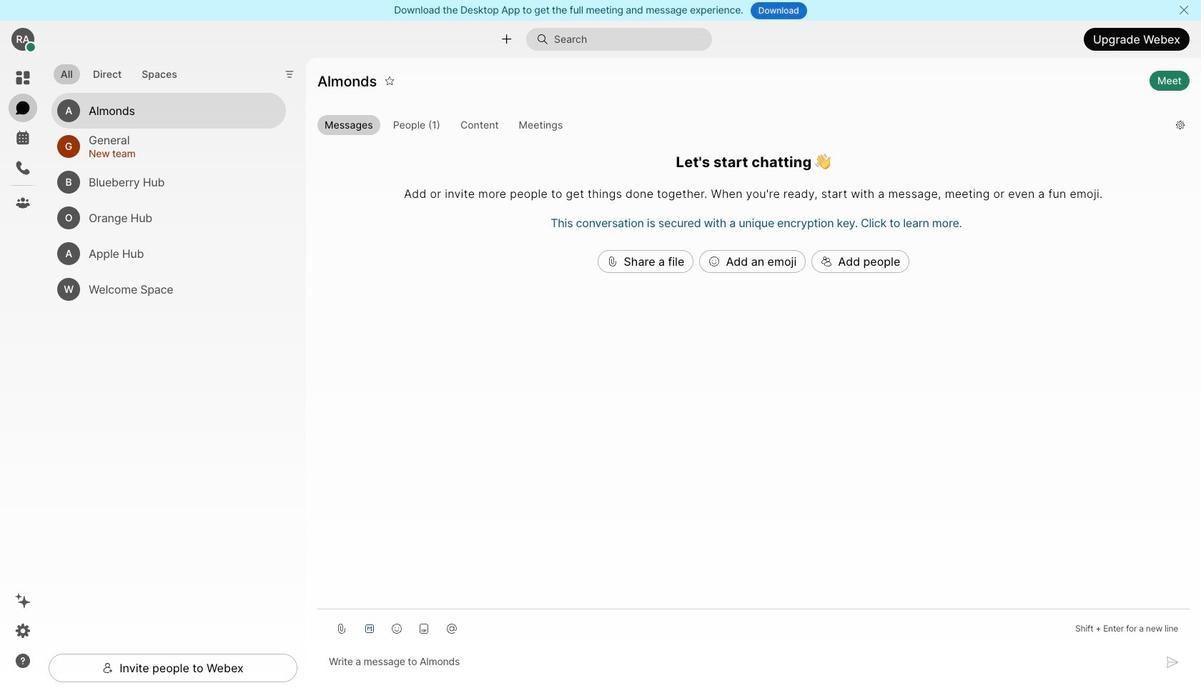 Task type: vqa. For each thing, say whether or not it's contained in the screenshot.
tab list
yes



Task type: locate. For each thing, give the bounding box(es) containing it.
welcome space list item
[[51, 271, 286, 307]]

webex tab list
[[9, 64, 37, 217]]

new team element
[[89, 146, 269, 161]]

tab list
[[50, 56, 188, 89]]

almonds list item
[[51, 93, 286, 128]]

group
[[317, 115, 1165, 138]]

navigation
[[0, 58, 46, 689]]



Task type: describe. For each thing, give the bounding box(es) containing it.
blueberry hub list item
[[51, 164, 286, 200]]

message composer toolbar element
[[317, 610, 1190, 643]]

cancel_16 image
[[1178, 4, 1190, 16]]

orange hub list item
[[51, 200, 286, 236]]

general list item
[[51, 128, 286, 164]]

apple hub list item
[[51, 236, 286, 271]]



